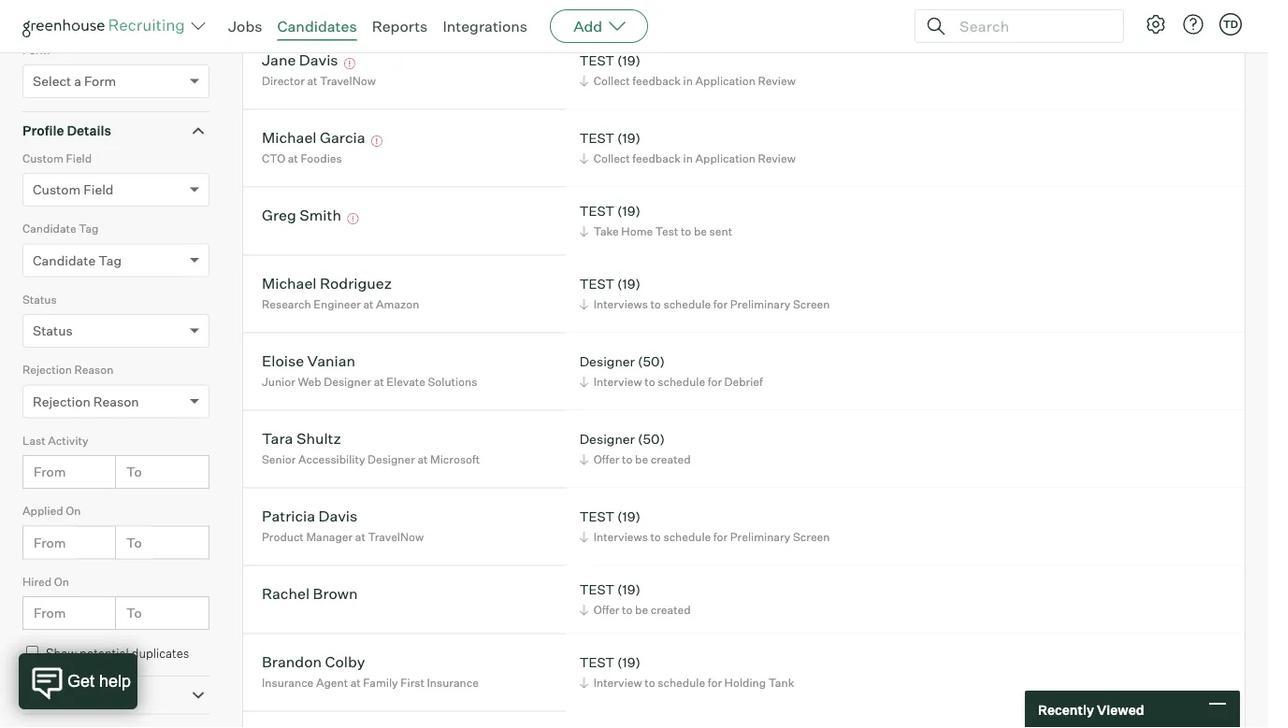 Task type: vqa. For each thing, say whether or not it's contained in the screenshot.


Task type: locate. For each thing, give the bounding box(es) containing it.
at right manager
[[355, 531, 366, 545]]

1 vertical spatial on
[[54, 575, 69, 589]]

to for interview to schedule for debrief link
[[645, 375, 656, 389]]

2 created from the top
[[651, 604, 691, 618]]

0 vertical spatial candidate
[[22, 222, 76, 236]]

duplicates
[[132, 647, 189, 662]]

collect down add popup button
[[594, 74, 631, 88]]

(19)
[[618, 52, 641, 68], [618, 130, 641, 146], [618, 203, 641, 219], [618, 276, 641, 292], [618, 509, 641, 525], [618, 582, 641, 598], [618, 655, 641, 671]]

2 test (19) interviews to schedule for preliminary screen from the top
[[580, 509, 830, 545]]

0 vertical spatial review
[[758, 74, 796, 88]]

sent
[[710, 225, 733, 239]]

created for (50)
[[651, 453, 691, 467]]

1 created from the top
[[651, 453, 691, 467]]

schedule up the 'designer (50) interview to schedule for debrief'
[[664, 298, 711, 312]]

2 vertical spatial be
[[635, 604, 649, 618]]

brandon colby link
[[262, 653, 365, 675]]

collect feedback in application review link
[[577, 72, 801, 90], [577, 150, 801, 168]]

to inside test (19) interview to schedule for holding tank
[[645, 677, 656, 691]]

status element
[[22, 291, 210, 361]]

1 in from the top
[[684, 74, 693, 88]]

rejection reason up activity
[[33, 394, 139, 410]]

test (19) offer to be created
[[580, 582, 691, 618]]

to down test (19) offer to be created
[[645, 677, 656, 691]]

preliminary
[[731, 298, 791, 312], [731, 531, 791, 545]]

0 horizontal spatial insurance
[[262, 677, 314, 691]]

1 vertical spatial rejection reason
[[33, 394, 139, 410]]

(50) down interview to schedule for debrief link
[[638, 431, 665, 447]]

solutions
[[428, 375, 478, 389]]

1 collect feedback in application review link from the top
[[577, 72, 801, 90]]

offer inside designer (50) offer to be created
[[594, 453, 620, 467]]

michael inside michael rodriguez research engineer at amazon
[[262, 274, 317, 293]]

cto at foodies
[[262, 152, 342, 166]]

michael
[[262, 128, 317, 147], [262, 274, 317, 293]]

application
[[696, 74, 756, 88], [696, 152, 756, 166]]

1 vertical spatial be
[[635, 453, 649, 467]]

0 vertical spatial from
[[34, 464, 66, 481]]

candidate tag element
[[22, 220, 210, 291]]

2 collect feedback in application review link from the top
[[577, 150, 801, 168]]

for inside test (19) interview to schedule for holding tank
[[708, 677, 722, 691]]

1 offer to be created link from the top
[[577, 451, 696, 469]]

to for the "interviews to schedule for preliminary screen" link corresponding to davis
[[651, 531, 661, 545]]

in
[[684, 74, 693, 88], [684, 152, 693, 166]]

2 screen from the top
[[793, 531, 830, 545]]

1 vertical spatial preliminary
[[731, 531, 791, 545]]

michael rodriguez research engineer at amazon
[[262, 274, 420, 312]]

schedule left debrief
[[658, 375, 706, 389]]

rejection reason down status element
[[22, 363, 114, 377]]

test
[[580, 52, 615, 68], [580, 130, 615, 146], [580, 203, 615, 219], [580, 276, 615, 292], [580, 509, 615, 525], [580, 582, 615, 598], [580, 655, 615, 671]]

davis
[[299, 51, 338, 69], [319, 507, 358, 526]]

rejection reason
[[22, 363, 114, 377], [33, 394, 139, 410]]

interviews down the take
[[594, 298, 648, 312]]

at inside tara shultz senior accessibility designer at microsoft
[[418, 453, 428, 467]]

michael for michael rodriguez research engineer at amazon
[[262, 274, 317, 293]]

schedule for rodriguez
[[664, 298, 711, 312]]

to
[[681, 225, 692, 239], [651, 298, 661, 312], [645, 375, 656, 389], [622, 453, 633, 467], [651, 531, 661, 545], [622, 604, 633, 618], [645, 677, 656, 691]]

0 vertical spatial interviews
[[594, 298, 648, 312]]

custom field element
[[22, 149, 210, 220]]

vanian
[[307, 352, 356, 371]]

interview up designer (50) offer to be created
[[594, 375, 643, 389]]

1 test (19) interviews to schedule for preliminary screen from the top
[[580, 276, 830, 312]]

2 application from the top
[[696, 152, 756, 166]]

3 from from the top
[[34, 606, 66, 622]]

interviews to schedule for preliminary screen link for rodriguez
[[577, 296, 835, 314]]

2 interviews to schedule for preliminary screen link from the top
[[577, 529, 835, 547]]

test for rodriguez the "interviews to schedule for preliminary screen" link
[[580, 276, 615, 292]]

be for (50)
[[635, 453, 649, 467]]

interviews to schedule for preliminary screen link
[[577, 296, 835, 314], [577, 529, 835, 547]]

test inside test (19) offer to be created
[[580, 582, 615, 598]]

1 interview from the top
[[594, 375, 643, 389]]

5 test from the top
[[580, 509, 615, 525]]

to right test
[[681, 225, 692, 239]]

collect
[[594, 74, 631, 88], [594, 152, 631, 166]]

to
[[126, 464, 142, 481], [126, 535, 142, 551], [126, 606, 142, 622]]

0 vertical spatial screen
[[793, 298, 830, 312]]

on right hired
[[54, 575, 69, 589]]

offer to be created link
[[577, 451, 696, 469], [577, 602, 696, 620]]

michael rodriguez link
[[262, 274, 392, 296]]

1 vertical spatial interviews to schedule for preliminary screen link
[[577, 529, 835, 547]]

applied on
[[22, 505, 81, 519]]

shultz
[[297, 430, 341, 448]]

1 vertical spatial screen
[[793, 531, 830, 545]]

test (19) collect feedback in application review
[[580, 52, 796, 88], [580, 130, 796, 166]]

be left sent
[[694, 225, 707, 239]]

2 offer from the top
[[594, 604, 620, 618]]

offer for test
[[594, 604, 620, 618]]

0 vertical spatial offer to be created link
[[577, 451, 696, 469]]

candidate tag down custom field element at the left of the page
[[22, 222, 99, 236]]

candidate tag up status element
[[33, 252, 122, 269]]

to inside test (19) offer to be created
[[622, 604, 633, 618]]

1 (50) from the top
[[638, 353, 665, 370]]

jane davis has been in application review for more than 5 days image
[[342, 58, 358, 69]]

michael for michael garcia
[[262, 128, 317, 147]]

elevate
[[387, 375, 426, 389]]

0 vertical spatial preliminary
[[731, 298, 791, 312]]

add
[[574, 17, 603, 36]]

created up test (19) interview to schedule for holding tank at bottom
[[651, 604, 691, 618]]

1 vertical spatial davis
[[319, 507, 358, 526]]

interview to schedule for debrief link
[[577, 374, 768, 391]]

interview for designer
[[594, 375, 643, 389]]

interview inside test (19) interview to schedule for holding tank
[[594, 677, 643, 691]]

to up test (19) interview to schedule for holding tank at bottom
[[622, 604, 633, 618]]

form down pending submission checkbox
[[22, 43, 50, 57]]

feedback down add popup button
[[633, 74, 681, 88]]

interviews up test (19) offer to be created
[[594, 531, 648, 545]]

1 vertical spatial form
[[84, 73, 116, 90]]

to for offer to be created link corresponding to (19)
[[622, 604, 633, 618]]

0 vertical spatial interviews to schedule for preliminary screen link
[[577, 296, 835, 314]]

at down colby
[[351, 677, 361, 691]]

1 vertical spatial candidate tag
[[33, 252, 122, 269]]

schedule left holding
[[658, 677, 706, 691]]

designer (50) interview to schedule for debrief
[[580, 353, 763, 389]]

to up test (19) offer to be created
[[651, 531, 661, 545]]

feedback up the test (19) take home test to be sent
[[633, 152, 681, 166]]

to for hired on
[[126, 606, 142, 622]]

interview for test
[[594, 677, 643, 691]]

0 vertical spatial on
[[66, 505, 81, 519]]

offer inside test (19) offer to be created
[[594, 604, 620, 618]]

greg smith link
[[262, 206, 342, 228]]

insurance right first
[[427, 677, 479, 691]]

2 michael from the top
[[262, 274, 317, 293]]

to inside the test (19) take home test to be sent
[[681, 225, 692, 239]]

schedule inside test (19) interview to schedule for holding tank
[[658, 677, 706, 691]]

agent
[[316, 677, 348, 691]]

designer down interview to schedule for debrief link
[[580, 431, 635, 447]]

2 interviews from the top
[[594, 531, 648, 545]]

davis up manager
[[319, 507, 358, 526]]

1 screen from the top
[[793, 298, 830, 312]]

be inside test (19) offer to be created
[[635, 604, 649, 618]]

created down interview to schedule for debrief link
[[651, 453, 691, 467]]

1 vertical spatial from
[[34, 535, 66, 551]]

0 vertical spatial test (19) interviews to schedule for preliminary screen
[[580, 276, 830, 312]]

0 vertical spatial michael
[[262, 128, 317, 147]]

test for offer to be created link corresponding to (19)
[[580, 582, 615, 598]]

0 vertical spatial to
[[126, 464, 142, 481]]

schedule for vanian
[[658, 375, 706, 389]]

custom down profile
[[22, 151, 63, 165]]

2 review from the top
[[758, 152, 796, 166]]

integrations link
[[443, 17, 528, 36]]

1 vertical spatial in
[[684, 152, 693, 166]]

on right applied
[[66, 505, 81, 519]]

1 vertical spatial collect
[[594, 152, 631, 166]]

(50) up interview to schedule for debrief link
[[638, 353, 665, 370]]

candidate down custom field element at the left of the page
[[22, 222, 76, 236]]

feedback
[[633, 74, 681, 88], [633, 152, 681, 166]]

at down 'jane davis' link
[[307, 74, 318, 88]]

0 vertical spatial reason
[[74, 363, 114, 377]]

(19) inside test (19) offer to be created
[[618, 582, 641, 598]]

interviews for michael rodriguez
[[594, 298, 648, 312]]

(50) inside the 'designer (50) interview to schedule for debrief'
[[638, 353, 665, 370]]

1 vertical spatial feedback
[[633, 152, 681, 166]]

colby
[[325, 653, 365, 672]]

eloise
[[262, 352, 304, 371]]

1 vertical spatial test (19) interviews to schedule for preliminary screen
[[580, 509, 830, 545]]

created inside designer (50) offer to be created
[[651, 453, 691, 467]]

michael up cto at foodies
[[262, 128, 317, 147]]

to up the 'designer (50) interview to schedule for debrief'
[[651, 298, 661, 312]]

2 from from the top
[[34, 535, 66, 551]]

applied
[[22, 505, 63, 519]]

1 interviews to schedule for preliminary screen link from the top
[[577, 296, 835, 314]]

0 vertical spatial test (19) collect feedback in application review
[[580, 52, 796, 88]]

1 vertical spatial travelnow
[[368, 531, 424, 545]]

interview inside the 'designer (50) interview to schedule for debrief'
[[594, 375, 643, 389]]

recently viewed
[[1039, 702, 1145, 718]]

jobs link
[[228, 17, 263, 36]]

3 (19) from the top
[[618, 203, 641, 219]]

test inside the test (19) take home test to be sent
[[580, 203, 615, 219]]

1 vertical spatial custom
[[33, 182, 81, 198]]

interviews for patricia davis
[[594, 531, 648, 545]]

manager
[[306, 531, 353, 545]]

1 vertical spatial application
[[696, 152, 756, 166]]

0 vertical spatial application
[[696, 74, 756, 88]]

1 to from the top
[[126, 464, 142, 481]]

source
[[22, 688, 67, 704]]

1 application from the top
[[696, 74, 756, 88]]

designer inside eloise vanian junior web designer at elevate solutions
[[324, 375, 372, 389]]

brandon colby insurance agent at family first insurance
[[262, 653, 479, 691]]

3 to from the top
[[126, 606, 142, 622]]

1 vertical spatial interviews
[[594, 531, 648, 545]]

candidate tag
[[22, 222, 99, 236], [33, 252, 122, 269]]

1 vertical spatial review
[[758, 152, 796, 166]]

custom
[[22, 151, 63, 165], [33, 182, 81, 198]]

(50) for eloise vanian
[[638, 353, 665, 370]]

7 test from the top
[[580, 655, 615, 671]]

from down last activity
[[34, 464, 66, 481]]

created inside test (19) offer to be created
[[651, 604, 691, 618]]

schedule inside the 'designer (50) interview to schedule for debrief'
[[658, 375, 706, 389]]

td
[[1224, 18, 1239, 30]]

davis up director at travelnow
[[299, 51, 338, 69]]

reports
[[372, 17, 428, 36]]

test (19) interviews to schedule for preliminary screen
[[580, 276, 830, 312], [580, 509, 830, 545]]

1 michael from the top
[[262, 128, 317, 147]]

screen for patricia davis
[[793, 531, 830, 545]]

travelnow
[[320, 74, 376, 88], [368, 531, 424, 545]]

1 vertical spatial offer
[[594, 604, 620, 618]]

michael garcia has been in application review for more than 5 days image
[[369, 136, 386, 147]]

interview down test (19) offer to be created
[[594, 677, 643, 691]]

last
[[22, 434, 46, 448]]

1 vertical spatial to
[[126, 535, 142, 551]]

1 preliminary from the top
[[731, 298, 791, 312]]

reason
[[74, 363, 114, 377], [93, 394, 139, 410]]

1 vertical spatial offer to be created link
[[577, 602, 696, 620]]

amazon
[[376, 298, 420, 312]]

hired on
[[22, 575, 69, 589]]

candidate up status element
[[33, 252, 96, 269]]

form element
[[22, 41, 210, 112]]

6 test from the top
[[580, 582, 615, 598]]

2 interview from the top
[[594, 677, 643, 691]]

preliminary for patricia davis
[[731, 531, 791, 545]]

at inside brandon colby insurance agent at family first insurance
[[351, 677, 361, 691]]

0 vertical spatial interview
[[594, 375, 643, 389]]

from for applied
[[34, 535, 66, 551]]

tag up status element
[[99, 252, 122, 269]]

3 test from the top
[[580, 203, 615, 219]]

designer
[[580, 353, 635, 370], [324, 375, 372, 389], [580, 431, 635, 447], [368, 453, 415, 467]]

test (19) interview to schedule for holding tank
[[580, 655, 795, 691]]

michael up research
[[262, 274, 317, 293]]

(50) inside designer (50) offer to be created
[[638, 431, 665, 447]]

0 vertical spatial rejection reason
[[22, 363, 114, 377]]

holding
[[725, 677, 766, 691]]

1 vertical spatial test (19) collect feedback in application review
[[580, 130, 796, 166]]

collect feedback in application review link for davis
[[577, 72, 801, 90]]

4 test from the top
[[580, 276, 615, 292]]

Show potential duplicates checkbox
[[26, 647, 38, 659]]

tag down custom field element at the left of the page
[[79, 222, 99, 236]]

designer right accessibility
[[368, 453, 415, 467]]

Search text field
[[955, 13, 1107, 40]]

6 (19) from the top
[[618, 582, 641, 598]]

interviews to schedule for preliminary screen link for davis
[[577, 529, 835, 547]]

offer to be created link up test (19) interview to schedule for holding tank at bottom
[[577, 602, 696, 620]]

test for take home test to be sent link
[[580, 203, 615, 219]]

0 vertical spatial be
[[694, 225, 707, 239]]

davis inside patricia davis product manager at travelnow
[[319, 507, 358, 526]]

interview
[[594, 375, 643, 389], [594, 677, 643, 691]]

schedule up test (19) offer to be created
[[664, 531, 711, 545]]

0 vertical spatial (50)
[[638, 353, 665, 370]]

0 vertical spatial davis
[[299, 51, 338, 69]]

1 vertical spatial created
[[651, 604, 691, 618]]

status down candidate tag element
[[22, 293, 57, 307]]

travelnow inside patricia davis product manager at travelnow
[[368, 531, 424, 545]]

2 to from the top
[[126, 535, 142, 551]]

1 vertical spatial candidate
[[33, 252, 96, 269]]

be down interview to schedule for debrief link
[[635, 453, 649, 467]]

review
[[758, 74, 796, 88], [758, 152, 796, 166]]

2 vertical spatial to
[[126, 606, 142, 622]]

0 vertical spatial offer
[[594, 453, 620, 467]]

2 (19) from the top
[[618, 130, 641, 146]]

1 test from the top
[[580, 52, 615, 68]]

1 interviews from the top
[[594, 298, 648, 312]]

to for offer to be created link corresponding to (50)
[[622, 453, 633, 467]]

2 vertical spatial from
[[34, 606, 66, 622]]

0 vertical spatial in
[[684, 74, 693, 88]]

potential
[[79, 647, 129, 662]]

a
[[74, 73, 81, 90]]

reports link
[[372, 17, 428, 36]]

offer
[[594, 453, 620, 467], [594, 604, 620, 618]]

test (19) interviews to schedule for preliminary screen for rodriguez
[[580, 276, 830, 312]]

1 from from the top
[[34, 464, 66, 481]]

7 (19) from the top
[[618, 655, 641, 671]]

travelnow right manager
[[368, 531, 424, 545]]

designer down vanian
[[324, 375, 372, 389]]

0 horizontal spatial form
[[22, 43, 50, 57]]

be up test (19) interview to schedule for holding tank at bottom
[[635, 604, 649, 618]]

be inside the test (19) take home test to be sent
[[694, 225, 707, 239]]

1 vertical spatial collect feedback in application review link
[[577, 150, 801, 168]]

custom down 'profile details'
[[33, 182, 81, 198]]

status up rejection reason element
[[33, 323, 73, 339]]

to inside designer (50) offer to be created
[[622, 453, 633, 467]]

patricia
[[262, 507, 315, 526]]

1 offer from the top
[[594, 453, 620, 467]]

to down interview to schedule for debrief link
[[622, 453, 633, 467]]

2 preliminary from the top
[[731, 531, 791, 545]]

1 vertical spatial (50)
[[638, 431, 665, 447]]

offer to be created link down interview to schedule for debrief link
[[577, 451, 696, 469]]

to inside the 'designer (50) interview to schedule for debrief'
[[645, 375, 656, 389]]

select a form
[[33, 73, 116, 90]]

0 vertical spatial feedback
[[633, 74, 681, 88]]

(19) inside the test (19) take home test to be sent
[[618, 203, 641, 219]]

0 vertical spatial form
[[22, 43, 50, 57]]

1 insurance from the left
[[262, 677, 314, 691]]

for inside the 'designer (50) interview to schedule for debrief'
[[708, 375, 722, 389]]

0 vertical spatial collect
[[594, 74, 631, 88]]

to up designer (50) offer to be created
[[645, 375, 656, 389]]

2 (50) from the top
[[638, 431, 665, 447]]

0 vertical spatial collect feedback in application review link
[[577, 72, 801, 90]]

for for rodriguez
[[714, 298, 728, 312]]

collect feedback in application review link for garcia
[[577, 150, 801, 168]]

on for hired on
[[54, 575, 69, 589]]

1 vertical spatial michael
[[262, 274, 317, 293]]

form right a on the left of page
[[84, 73, 116, 90]]

from down the hired on
[[34, 606, 66, 622]]

preliminary for michael rodriguez
[[731, 298, 791, 312]]

2 offer to be created link from the top
[[577, 602, 696, 620]]

at down rodriguez
[[363, 298, 374, 312]]

designer up interview to schedule for debrief link
[[580, 353, 635, 370]]

show potential duplicates
[[46, 647, 189, 662]]

at left microsoft
[[418, 453, 428, 467]]

1 vertical spatial status
[[33, 323, 73, 339]]

0 vertical spatial created
[[651, 453, 691, 467]]

2 test from the top
[[580, 130, 615, 146]]

from for last
[[34, 464, 66, 481]]

0 vertical spatial field
[[66, 151, 92, 165]]

travelnow down jane davis has been in application review for more than 5 days image
[[320, 74, 376, 88]]

insurance down brandon
[[262, 677, 314, 691]]

at inside eloise vanian junior web designer at elevate solutions
[[374, 375, 384, 389]]

show
[[46, 647, 77, 662]]

1 horizontal spatial insurance
[[427, 677, 479, 691]]

test inside test (19) interview to schedule for holding tank
[[580, 655, 615, 671]]

from down applied on
[[34, 535, 66, 551]]

collect up the take
[[594, 152, 631, 166]]

be inside designer (50) offer to be created
[[635, 453, 649, 467]]

davis for jane
[[299, 51, 338, 69]]

form
[[22, 43, 50, 57], [84, 73, 116, 90]]

1 vertical spatial interview
[[594, 677, 643, 691]]

2 in from the top
[[684, 152, 693, 166]]

1 feedback from the top
[[633, 74, 681, 88]]

at left "elevate"
[[374, 375, 384, 389]]



Task type: describe. For each thing, give the bounding box(es) containing it.
rachel
[[262, 585, 310, 604]]

integrations
[[443, 17, 528, 36]]

rachel brown link
[[262, 585, 358, 607]]

screen for michael rodriguez
[[793, 298, 830, 312]]

senior
[[262, 453, 296, 467]]

engineer
[[314, 298, 361, 312]]

eloise vanian link
[[262, 352, 356, 374]]

td button
[[1220, 13, 1243, 36]]

director
[[262, 74, 305, 88]]

1 vertical spatial rejection
[[33, 394, 91, 410]]

debrief
[[725, 375, 763, 389]]

greg smith has been in take home test for more than 7 days image
[[345, 214, 362, 225]]

4 (19) from the top
[[618, 276, 641, 292]]

take home test to be sent link
[[577, 223, 737, 241]]

(19) inside test (19) interview to schedule for holding tank
[[618, 655, 641, 671]]

2 collect from the top
[[594, 152, 631, 166]]

1 vertical spatial reason
[[93, 394, 139, 410]]

0 vertical spatial custom
[[22, 151, 63, 165]]

brandon
[[262, 653, 322, 672]]

td button
[[1217, 9, 1246, 39]]

1 vertical spatial field
[[83, 182, 114, 198]]

home
[[622, 225, 653, 239]]

tara shultz senior accessibility designer at microsoft
[[262, 430, 480, 467]]

1 horizontal spatial form
[[84, 73, 116, 90]]

to for rodriguez the "interviews to schedule for preliminary screen" link
[[651, 298, 661, 312]]

1 review from the top
[[758, 74, 796, 88]]

michael garcia link
[[262, 128, 365, 150]]

candidates
[[277, 17, 357, 36]]

hired
[[22, 575, 52, 589]]

rejection reason element
[[22, 361, 210, 432]]

created for (19)
[[651, 604, 691, 618]]

first
[[401, 677, 425, 691]]

0 vertical spatial status
[[22, 293, 57, 307]]

rachel brown
[[262, 585, 358, 604]]

candidates link
[[277, 17, 357, 36]]

2 feedback from the top
[[633, 152, 681, 166]]

profile details
[[22, 123, 111, 139]]

1 test (19) collect feedback in application review from the top
[[580, 52, 796, 88]]

offer for designer
[[594, 453, 620, 467]]

pending
[[46, 11, 92, 26]]

interview to schedule for holding tank link
[[577, 675, 800, 693]]

at right cto
[[288, 152, 298, 166]]

0 vertical spatial travelnow
[[320, 74, 376, 88]]

director at travelnow
[[262, 74, 376, 88]]

accessibility
[[299, 453, 365, 467]]

garcia
[[320, 128, 365, 147]]

1 collect from the top
[[594, 74, 631, 88]]

on for applied on
[[66, 505, 81, 519]]

eloise vanian junior web designer at elevate solutions
[[262, 352, 478, 389]]

tara shultz link
[[262, 430, 341, 451]]

web
[[298, 375, 322, 389]]

at inside michael rodriguez research engineer at amazon
[[363, 298, 374, 312]]

to for last activity
[[126, 464, 142, 481]]

designer inside the 'designer (50) interview to schedule for debrief'
[[580, 353, 635, 370]]

offer to be created link for (50)
[[577, 451, 696, 469]]

schedule for davis
[[664, 531, 711, 545]]

family
[[363, 677, 398, 691]]

michael garcia
[[262, 128, 365, 147]]

jobs
[[228, 17, 263, 36]]

product
[[262, 531, 304, 545]]

patricia davis product manager at travelnow
[[262, 507, 424, 545]]

pending submission
[[46, 11, 158, 26]]

tank
[[769, 677, 795, 691]]

designer inside tara shultz senior accessibility designer at microsoft
[[368, 453, 415, 467]]

Pending submission checkbox
[[26, 11, 38, 23]]

greenhouse recruiting image
[[22, 15, 191, 37]]

jane davis link
[[262, 51, 338, 72]]

davis for patricia
[[319, 507, 358, 526]]

designer inside designer (50) offer to be created
[[580, 431, 635, 447]]

at inside patricia davis product manager at travelnow
[[355, 531, 366, 545]]

junior
[[262, 375, 296, 389]]

for for davis
[[714, 531, 728, 545]]

test for the "interviews to schedule for preliminary screen" link corresponding to davis
[[580, 509, 615, 525]]

test
[[656, 225, 679, 239]]

add button
[[550, 9, 649, 43]]

0 vertical spatial rejection
[[22, 363, 72, 377]]

0 vertical spatial custom field
[[22, 151, 92, 165]]

offer to be created link for (19)
[[577, 602, 696, 620]]

take
[[594, 225, 619, 239]]

jane
[[262, 51, 296, 69]]

2 insurance from the left
[[427, 677, 479, 691]]

1 vertical spatial custom field
[[33, 182, 114, 198]]

0 vertical spatial tag
[[79, 222, 99, 236]]

0 vertical spatial candidate tag
[[22, 222, 99, 236]]

research
[[262, 298, 311, 312]]

microsoft
[[431, 453, 480, 467]]

greg
[[262, 206, 296, 225]]

select
[[33, 73, 71, 90]]

2 test (19) collect feedback in application review from the top
[[580, 130, 796, 166]]

test for garcia the collect feedback in application review link
[[580, 130, 615, 146]]

activity
[[48, 434, 88, 448]]

last activity
[[22, 434, 88, 448]]

submission
[[94, 11, 158, 26]]

for for vanian
[[708, 375, 722, 389]]

brown
[[313, 585, 358, 604]]

1 (19) from the top
[[618, 52, 641, 68]]

jane davis
[[262, 51, 338, 69]]

be for (19)
[[635, 604, 649, 618]]

(50) for tara shultz
[[638, 431, 665, 447]]

profile
[[22, 123, 64, 139]]

greg smith
[[262, 206, 342, 225]]

details
[[67, 123, 111, 139]]

designer (50) offer to be created
[[580, 431, 691, 467]]

5 (19) from the top
[[618, 509, 641, 525]]

test (19) take home test to be sent
[[580, 203, 733, 239]]

viewed
[[1098, 702, 1145, 718]]

foodies
[[301, 152, 342, 166]]

from for hired
[[34, 606, 66, 622]]

smith
[[300, 206, 342, 225]]

configure image
[[1145, 13, 1168, 36]]

rodriguez
[[320, 274, 392, 293]]

to for applied on
[[126, 535, 142, 551]]

test (19) interviews to schedule for preliminary screen for davis
[[580, 509, 830, 545]]

cto
[[262, 152, 286, 166]]

patricia davis link
[[262, 507, 358, 529]]

1 vertical spatial tag
[[99, 252, 122, 269]]

recently
[[1039, 702, 1095, 718]]

tara
[[262, 430, 293, 448]]



